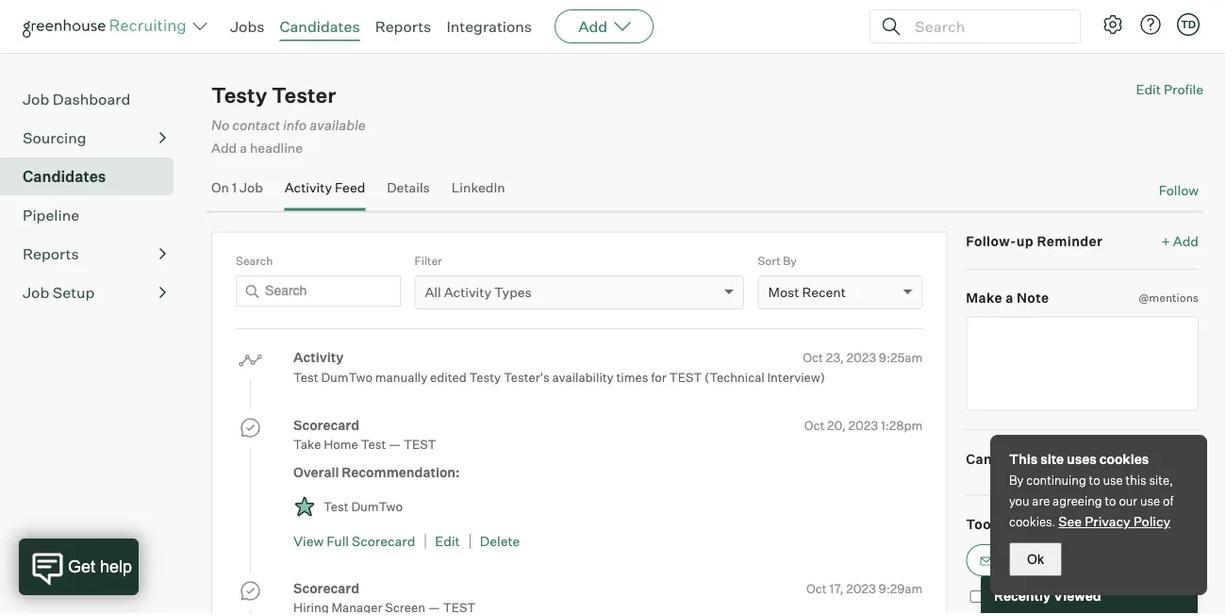 Task type: describe. For each thing, give the bounding box(es) containing it.
view full scorecard
[[293, 533, 415, 550]]

jobs
[[230, 17, 265, 36]]

0 horizontal spatial to
[[1089, 473, 1101, 488]]

follow-
[[966, 233, 1017, 249]]

0 horizontal spatial reports link
[[23, 243, 166, 266]]

our
[[1119, 493, 1138, 509]]

oct for oct 20, 2023 1:28pm
[[805, 418, 825, 433]]

scorecard for oct 17, 2023 9:29am
[[293, 581, 360, 597]]

by inside by continuing to use this site, you are agreeing to our use of cookies.
[[1010, 473, 1024, 488]]

oct 23, 2023 9:25am
[[803, 350, 923, 365]]

no
[[211, 117, 229, 134]]

add inside the '+ add' link
[[1174, 233, 1199, 249]]

1:28pm
[[881, 418, 923, 433]]

@mentions
[[1139, 291, 1199, 305]]

td button
[[1178, 13, 1200, 36]]

cookies
[[1100, 451, 1149, 468]]

follow
[[1159, 182, 1199, 199]]

9:29am
[[879, 581, 923, 596]]

up
[[1017, 233, 1034, 249]]

activity feed
[[285, 180, 365, 196]]

delete link
[[480, 533, 520, 550]]

@mentions link
[[1139, 289, 1199, 307]]

view full scorecard link
[[293, 533, 415, 550]]

on
[[211, 180, 229, 196]]

privacy
[[1085, 513, 1131, 530]]

greenhouse recruiting image
[[23, 15, 192, 38]]

job for job setup
[[23, 284, 49, 303]]

team
[[1059, 553, 1091, 568]]

job setup link
[[23, 282, 166, 304]]

tester
[[272, 83, 336, 109]]

integrations link
[[447, 17, 532, 36]]

do
[[988, 591, 1004, 606]]

policy
[[1134, 513, 1171, 530]]

details
[[387, 180, 430, 196]]

available
[[310, 117, 366, 134]]

activity feed link
[[285, 180, 365, 207]]

add inside popup button
[[579, 17, 608, 36]]

1 horizontal spatial to
[[1105, 493, 1117, 509]]

activity for activity
[[293, 349, 344, 366]]

0 vertical spatial candidates link
[[280, 17, 360, 36]]

for
[[651, 370, 667, 385]]

setup
[[53, 284, 95, 303]]

Do Not Email checkbox
[[970, 591, 982, 603]]

you
[[1010, 493, 1030, 509]]

pipeline link
[[23, 204, 166, 227]]

all
[[425, 284, 441, 301]]

1 vertical spatial email
[[1031, 591, 1063, 606]]

of
[[1163, 493, 1174, 509]]

test dumtwo
[[324, 499, 403, 515]]

this
[[1126, 473, 1147, 488]]

20,
[[828, 418, 846, 433]]

test for test dumtwo manually edited testy tester's availability times for test (technical interview)
[[293, 370, 319, 385]]

tester's
[[504, 370, 550, 385]]

most recent option
[[769, 284, 846, 301]]

1 horizontal spatial candidates
[[280, 17, 360, 36]]

0 horizontal spatial reports
[[23, 245, 79, 264]]

sort by
[[758, 254, 797, 268]]

ok button
[[1010, 543, 1062, 577]]

1 vertical spatial activity
[[444, 284, 492, 301]]

scorecard for oct 20, 2023 1:28pm
[[293, 417, 360, 434]]

types
[[494, 284, 532, 301]]

sort
[[758, 254, 781, 268]]

take home test — test
[[293, 437, 436, 452]]

site
[[1041, 451, 1065, 468]]

add button
[[555, 9, 654, 43]]

edit for edit 'link'
[[435, 533, 460, 550]]

details link
[[387, 180, 430, 207]]

overall recommendation:
[[293, 464, 460, 481]]

linkedin link
[[452, 180, 505, 207]]

2023 for 1:28pm
[[849, 418, 879, 433]]

dashboard
[[53, 90, 130, 109]]

most recent
[[769, 284, 846, 301]]

0 horizontal spatial test
[[404, 437, 436, 452]]

sourcing
[[23, 129, 86, 148]]

contact
[[232, 117, 280, 134]]

oct for oct 17, 2023 9:29am
[[807, 581, 827, 596]]

oct 17, 2023 9:29am
[[807, 581, 923, 596]]

activity for activity feed
[[285, 180, 332, 196]]

oct 20, 2023 1:28pm
[[805, 418, 923, 433]]

+ edit
[[1158, 451, 1195, 467]]

2023 for 9:29am
[[847, 581, 876, 596]]

email inside button
[[1003, 553, 1035, 568]]

1 vertical spatial edit
[[1170, 451, 1195, 467]]

linkedin
[[452, 180, 505, 196]]

td
[[1181, 18, 1197, 31]]

1 horizontal spatial testy
[[469, 370, 501, 385]]

recently
[[995, 587, 1051, 604]]

see
[[1059, 513, 1082, 530]]

td button
[[1174, 9, 1204, 40]]

integrations
[[447, 17, 532, 36]]

email the team
[[1003, 553, 1091, 568]]

1 horizontal spatial reports
[[375, 17, 432, 36]]

are
[[1033, 493, 1050, 509]]

this site uses cookies
[[1010, 451, 1149, 468]]

1 horizontal spatial search text field
[[911, 13, 1063, 40]]

search
[[236, 254, 273, 268]]

(19)
[[23, 34, 46, 50]]

by continuing to use this site, you are agreeing to our use of cookies.
[[1010, 473, 1174, 529]]



Task type: vqa. For each thing, say whether or not it's contained in the screenshot.
Feed
yes



Task type: locate. For each thing, give the bounding box(es) containing it.
1
[[232, 180, 237, 196]]

1 vertical spatial to
[[1105, 493, 1117, 509]]

oct for oct 23, 2023 9:25am
[[803, 350, 824, 365]]

job inside the on 1 job link
[[240, 180, 263, 196]]

2 vertical spatial scorecard
[[293, 581, 360, 597]]

0 horizontal spatial testy
[[211, 83, 267, 109]]

test right —
[[404, 437, 436, 452]]

2 vertical spatial test
[[324, 499, 349, 515]]

0 horizontal spatial a
[[240, 140, 247, 157]]

edit profile link
[[1136, 82, 1204, 98]]

0 horizontal spatial candidates
[[23, 168, 106, 187]]

email right not
[[1031, 591, 1063, 606]]

dumtwo for test dumtwo manually edited testy tester's availability times for test (technical interview)
[[321, 370, 373, 385]]

test left —
[[361, 437, 386, 452]]

+ for + edit
[[1158, 451, 1167, 467]]

test up take
[[293, 370, 319, 385]]

all activity types
[[425, 284, 532, 301]]

most
[[769, 284, 800, 301]]

reports link up job setup "link"
[[23, 243, 166, 266]]

job left the setup
[[23, 284, 49, 303]]

on 1 job link
[[211, 180, 263, 207]]

test
[[293, 370, 319, 385], [361, 437, 386, 452], [324, 499, 349, 515]]

0 horizontal spatial search text field
[[236, 276, 401, 307]]

0 vertical spatial +
[[1162, 233, 1171, 249]]

1 vertical spatial testy
[[469, 370, 501, 385]]

do not email
[[988, 591, 1063, 606]]

to left our
[[1105, 493, 1117, 509]]

feed
[[335, 180, 365, 196]]

0 vertical spatial activity
[[285, 180, 332, 196]]

not
[[1007, 591, 1028, 606]]

1 vertical spatial test
[[361, 437, 386, 452]]

use left of
[[1141, 493, 1161, 509]]

email
[[1003, 553, 1035, 568], [1031, 591, 1063, 606]]

job setup
[[23, 284, 95, 303]]

1 vertical spatial dumtwo
[[351, 499, 403, 515]]

times
[[617, 370, 649, 385]]

headline
[[250, 140, 303, 157]]

reports down pipeline
[[23, 245, 79, 264]]

tools
[[966, 516, 1003, 532]]

0 vertical spatial oct
[[803, 350, 824, 365]]

the
[[1038, 553, 1057, 568]]

test
[[670, 370, 702, 385], [404, 437, 436, 452]]

continuing
[[1027, 473, 1087, 488]]

0 vertical spatial job
[[23, 90, 49, 109]]

oct left 17,
[[807, 581, 827, 596]]

—
[[389, 437, 401, 452]]

oct left 20,
[[805, 418, 825, 433]]

1 vertical spatial +
[[1158, 451, 1167, 467]]

0 horizontal spatial add
[[211, 140, 237, 157]]

follow link
[[1159, 181, 1199, 200]]

1 vertical spatial reports
[[23, 245, 79, 264]]

17,
[[830, 581, 844, 596]]

2023 right 23,
[[847, 350, 877, 365]]

0 vertical spatial candidates
[[280, 17, 360, 36]]

0 vertical spatial add
[[579, 17, 608, 36]]

edited
[[430, 370, 467, 385]]

0 vertical spatial a
[[240, 140, 247, 157]]

see privacy policy
[[1059, 513, 1171, 530]]

2 vertical spatial add
[[1174, 233, 1199, 249]]

dumtwo down overall recommendation:
[[351, 499, 403, 515]]

recent
[[803, 284, 846, 301]]

test dumtwo manually edited testy tester's availability times for test (technical interview)
[[293, 370, 826, 385]]

scorecard
[[293, 417, 360, 434], [352, 533, 415, 550], [293, 581, 360, 597]]

test right for
[[670, 370, 702, 385]]

candidates up tester
[[280, 17, 360, 36]]

testy up contact
[[211, 83, 267, 109]]

recently viewed
[[995, 587, 1102, 604]]

edit left profile
[[1136, 82, 1161, 98]]

a down contact
[[240, 140, 247, 157]]

0 vertical spatial test
[[670, 370, 702, 385]]

1 horizontal spatial a
[[1006, 290, 1014, 306]]

candidate
[[966, 451, 1036, 467]]

2 vertical spatial 2023
[[847, 581, 876, 596]]

oct
[[803, 350, 824, 365], [805, 418, 825, 433], [807, 581, 827, 596]]

see privacy policy link
[[1059, 513, 1171, 530]]

candidates down sourcing
[[23, 168, 106, 187]]

agreeing
[[1053, 493, 1103, 509]]

testy inside testy tester no contact info available add a headline
[[211, 83, 267, 109]]

activity left feed
[[285, 180, 332, 196]]

pipeline
[[23, 206, 79, 225]]

to down uses
[[1089, 473, 1101, 488]]

0 horizontal spatial edit
[[435, 533, 460, 550]]

add inside testy tester no contact info available add a headline
[[211, 140, 237, 157]]

+ add
[[1162, 233, 1199, 249]]

edit left delete at the left of the page
[[435, 533, 460, 550]]

job for job dashboard
[[23, 90, 49, 109]]

uses
[[1067, 451, 1097, 468]]

0 vertical spatial edit
[[1136, 82, 1161, 98]]

make
[[966, 290, 1003, 306]]

1 vertical spatial reports link
[[23, 243, 166, 266]]

job up sourcing
[[23, 90, 49, 109]]

1 vertical spatial add
[[211, 140, 237, 157]]

0 vertical spatial use
[[1104, 473, 1124, 488]]

dumtwo
[[321, 370, 373, 385], [351, 499, 403, 515]]

candidate tags
[[966, 451, 1072, 467]]

1 vertical spatial 2023
[[849, 418, 879, 433]]

0 horizontal spatial test
[[293, 370, 319, 385]]

1 vertical spatial search text field
[[236, 276, 401, 307]]

2 vertical spatial job
[[23, 284, 49, 303]]

2 horizontal spatial add
[[1174, 233, 1199, 249]]

edit profile
[[1136, 82, 1204, 98]]

0 vertical spatial search text field
[[911, 13, 1063, 40]]

1 vertical spatial candidates link
[[23, 166, 166, 188]]

this
[[1010, 451, 1038, 468]]

testy
[[211, 83, 267, 109], [469, 370, 501, 385]]

candidates link
[[280, 17, 360, 36], [23, 166, 166, 188]]

job right 1
[[240, 180, 263, 196]]

+ down follow at right top
[[1162, 233, 1171, 249]]

by right sort
[[783, 254, 797, 268]]

0 vertical spatial 2023
[[847, 350, 877, 365]]

0 horizontal spatial candidates link
[[23, 166, 166, 188]]

2023 right 20,
[[849, 418, 879, 433]]

2023 for 9:25am
[[847, 350, 877, 365]]

a inside testy tester no contact info available add a headline
[[240, 140, 247, 157]]

oct left 23,
[[803, 350, 824, 365]]

0 vertical spatial test
[[293, 370, 319, 385]]

1 horizontal spatial by
[[1010, 473, 1024, 488]]

1 horizontal spatial use
[[1141, 493, 1161, 509]]

a left note on the right of page
[[1006, 290, 1014, 306]]

1 vertical spatial oct
[[805, 418, 825, 433]]

0 vertical spatial scorecard
[[293, 417, 360, 434]]

0 vertical spatial to
[[1089, 473, 1101, 488]]

activity up take
[[293, 349, 344, 366]]

1 vertical spatial job
[[240, 180, 263, 196]]

1 vertical spatial use
[[1141, 493, 1161, 509]]

+ add link
[[1162, 232, 1199, 250]]

sourcing link
[[23, 127, 166, 150]]

use left this
[[1104, 473, 1124, 488]]

+ up site,
[[1158, 451, 1167, 467]]

testy tester no contact info available add a headline
[[211, 83, 366, 157]]

reports link left integrations
[[375, 17, 432, 36]]

0 vertical spatial reports link
[[375, 17, 432, 36]]

1 horizontal spatial edit
[[1136, 82, 1161, 98]]

dumtwo left manually
[[321, 370, 373, 385]]

edit link
[[435, 533, 460, 550]]

reports left integrations
[[375, 17, 432, 36]]

strong yes image
[[293, 496, 316, 518]]

take
[[293, 437, 321, 452]]

activity right all
[[444, 284, 492, 301]]

manually
[[375, 370, 428, 385]]

0 horizontal spatial use
[[1104, 473, 1124, 488]]

make a note
[[966, 290, 1050, 306]]

viewed
[[1054, 587, 1102, 604]]

1 vertical spatial scorecard
[[352, 533, 415, 550]]

1 horizontal spatial add
[[579, 17, 608, 36]]

edit up site,
[[1170, 451, 1195, 467]]

follow-up reminder
[[966, 233, 1103, 249]]

view
[[293, 533, 324, 550]]

1 horizontal spatial test
[[670, 370, 702, 385]]

job inside job dashboard link
[[23, 90, 49, 109]]

test for test dumtwo
[[324, 499, 349, 515]]

delete
[[480, 533, 520, 550]]

configure image
[[1102, 13, 1125, 36]]

+ for + add
[[1162, 233, 1171, 249]]

testy right edited
[[469, 370, 501, 385]]

0 vertical spatial dumtwo
[[321, 370, 373, 385]]

by
[[783, 254, 797, 268], [1010, 473, 1024, 488]]

Search text field
[[911, 13, 1063, 40], [236, 276, 401, 307]]

2023 right 17,
[[847, 581, 876, 596]]

(technical
[[705, 370, 765, 385]]

2 vertical spatial activity
[[293, 349, 344, 366]]

0 vertical spatial email
[[1003, 553, 1035, 568]]

2023
[[847, 350, 877, 365], [849, 418, 879, 433], [847, 581, 876, 596]]

scorecard down test dumtwo
[[352, 533, 415, 550]]

9:25am
[[879, 350, 923, 365]]

note
[[1017, 290, 1050, 306]]

0 vertical spatial testy
[[211, 83, 267, 109]]

0 vertical spatial by
[[783, 254, 797, 268]]

on 1 job
[[211, 180, 263, 196]]

by up you
[[1010, 473, 1024, 488]]

scorecard up home
[[293, 417, 360, 434]]

email the team button
[[966, 545, 1180, 577]]

edit for edit profile
[[1136, 82, 1161, 98]]

2 horizontal spatial test
[[361, 437, 386, 452]]

availability
[[552, 370, 614, 385]]

1 vertical spatial by
[[1010, 473, 1024, 488]]

2 vertical spatial oct
[[807, 581, 827, 596]]

ok
[[1028, 552, 1044, 567]]

candidates link up tester
[[280, 17, 360, 36]]

2 vertical spatial edit
[[435, 533, 460, 550]]

1 horizontal spatial reports link
[[375, 17, 432, 36]]

0 vertical spatial reports
[[375, 17, 432, 36]]

full
[[327, 533, 349, 550]]

info
[[283, 117, 307, 134]]

+
[[1162, 233, 1171, 249], [1158, 451, 1167, 467]]

email left the
[[1003, 553, 1035, 568]]

1 vertical spatial a
[[1006, 290, 1014, 306]]

2 horizontal spatial edit
[[1170, 451, 1195, 467]]

overall
[[293, 464, 339, 481]]

filter
[[415, 254, 442, 268]]

scorecard down full
[[293, 581, 360, 597]]

test right strong yes image
[[324, 499, 349, 515]]

+ edit link
[[1153, 446, 1199, 472]]

dumtwo for test dumtwo
[[351, 499, 403, 515]]

1 horizontal spatial test
[[324, 499, 349, 515]]

candidates link down sourcing link
[[23, 166, 166, 188]]

profile
[[1164, 82, 1204, 98]]

1 vertical spatial candidates
[[23, 168, 106, 187]]

1 vertical spatial test
[[404, 437, 436, 452]]

None text field
[[966, 317, 1199, 411]]

1 horizontal spatial candidates link
[[280, 17, 360, 36]]

0 horizontal spatial by
[[783, 254, 797, 268]]

job inside job setup "link"
[[23, 284, 49, 303]]



